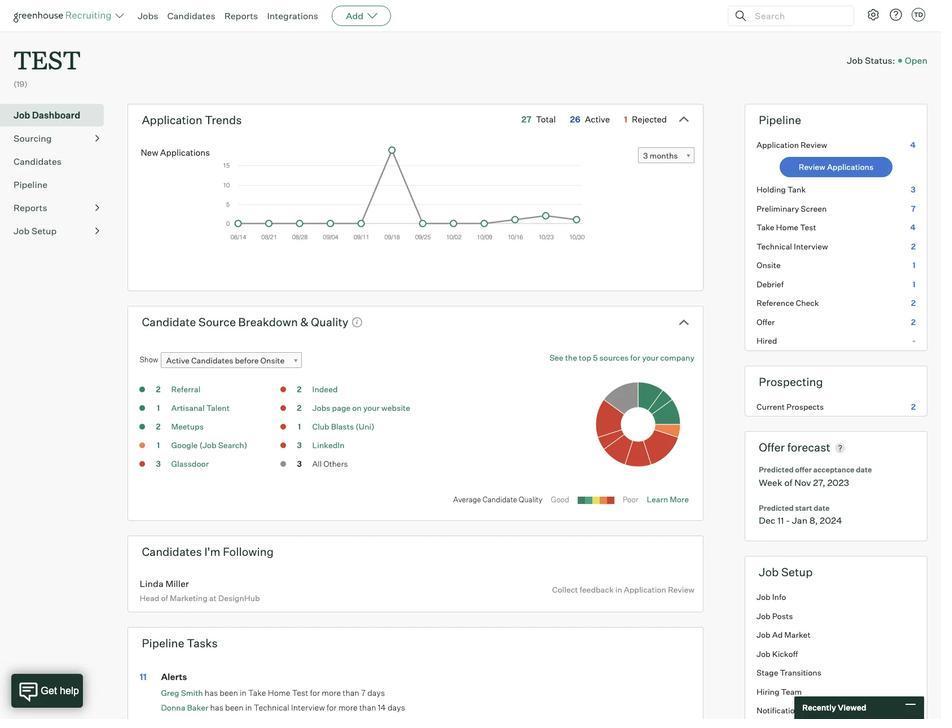 Task type: locate. For each thing, give the bounding box(es) containing it.
job inside job kickoff link
[[757, 649, 771, 658]]

2 4 from the top
[[911, 222, 916, 232]]

0 vertical spatial predicted
[[759, 465, 794, 474]]

0 horizontal spatial application
[[142, 113, 202, 127]]

job setup up the info
[[759, 565, 813, 579]]

offer for offer forecast
[[759, 440, 785, 454]]

of inside predicted offer acceptance date week of nov 27, 2023
[[785, 477, 793, 488]]

applications for new applications
[[160, 147, 210, 158]]

predicted inside predicted offer acceptance date week of nov 27, 2023
[[759, 465, 794, 474]]

job
[[847, 55, 863, 66], [14, 109, 30, 121], [14, 225, 29, 236], [759, 565, 779, 579], [757, 592, 771, 602], [757, 611, 771, 621], [757, 630, 771, 640], [757, 649, 771, 658]]

predicted
[[759, 465, 794, 474], [759, 503, 794, 512]]

1 vertical spatial your
[[363, 403, 380, 413]]

more
[[670, 494, 689, 504]]

job for job dashboard link
[[14, 109, 30, 121]]

review
[[801, 140, 827, 149], [799, 162, 826, 172], [668, 585, 695, 594]]

1 horizontal spatial job setup
[[759, 565, 813, 579]]

pipeline down 'sourcing'
[[14, 179, 48, 190]]

0 vertical spatial active
[[585, 114, 610, 125]]

tasks
[[187, 636, 218, 650]]

1 vertical spatial applications
[[827, 162, 874, 172]]

candidate right average
[[483, 495, 517, 504]]

offer for offer
[[757, 317, 775, 327]]

jobs link
[[138, 10, 158, 21]]

quality left good
[[519, 495, 543, 504]]

predicted up week
[[759, 465, 794, 474]]

1 horizontal spatial reports
[[224, 10, 258, 21]]

1 predicted from the top
[[759, 465, 794, 474]]

onsite up debrief in the right top of the page
[[757, 260, 781, 270]]

review applications
[[799, 162, 874, 172]]

1 link left google
[[147, 440, 170, 453]]

onsite right before
[[261, 356, 285, 365]]

date right acceptance
[[856, 465, 872, 474]]

artisanal talent
[[171, 403, 230, 413]]

job setup down pipeline link
[[14, 225, 57, 236]]

0 vertical spatial technical
[[757, 241, 792, 251]]

0 vertical spatial of
[[785, 477, 793, 488]]

your right on
[[363, 403, 380, 413]]

1 link
[[147, 403, 170, 415], [288, 421, 311, 434], [147, 440, 170, 453]]

3 link left glassdoor link
[[147, 458, 170, 471]]

job info
[[757, 592, 786, 602]]

application
[[142, 113, 202, 127], [757, 140, 799, 149], [624, 585, 666, 594]]

job setup
[[14, 225, 57, 236], [759, 565, 813, 579]]

job posts link
[[746, 607, 927, 625]]

2 link left indeed link
[[288, 384, 311, 397]]

job kickoff
[[757, 649, 798, 658]]

job inside job setup link
[[14, 225, 29, 236]]

in right smith
[[240, 688, 247, 698]]

1 vertical spatial application
[[757, 140, 799, 149]]

been
[[220, 688, 238, 698], [225, 702, 244, 713]]

your left company at the right of page
[[642, 353, 659, 362]]

job inside job posts link
[[757, 611, 771, 621]]

days up 14
[[368, 688, 385, 698]]

0 vertical spatial home
[[776, 222, 799, 232]]

see the top 5 sources for your company
[[550, 353, 695, 362]]

page
[[332, 403, 351, 413]]

0 horizontal spatial setup
[[31, 225, 57, 236]]

indeed
[[312, 384, 338, 394]]

- inside - link
[[912, 336, 916, 346]]

1 vertical spatial review
[[799, 162, 826, 172]]

1
[[624, 114, 628, 125], [913, 260, 916, 270], [913, 279, 916, 289], [157, 403, 160, 413], [298, 422, 301, 431], [157, 440, 160, 450]]

2 link left referral
[[147, 384, 170, 397]]

0 vertical spatial 3 link
[[288, 440, 311, 453]]

candidate source breakdown & quality
[[142, 315, 349, 329]]

integrations link
[[267, 10, 318, 21]]

0 vertical spatial application
[[142, 113, 202, 127]]

forecast
[[788, 440, 831, 454]]

has right the baker
[[210, 702, 223, 713]]

in
[[616, 585, 622, 594], [240, 688, 247, 698], [245, 702, 252, 713]]

marketing
[[170, 593, 208, 603]]

candidates link down "sourcing" link
[[14, 154, 99, 168]]

date inside predicted start date dec 11 - jan 8, 2024
[[814, 503, 830, 512]]

2 link left meetups link
[[147, 421, 170, 434]]

0 horizontal spatial take
[[248, 688, 266, 698]]

application right the feedback
[[624, 585, 666, 594]]

2 vertical spatial review
[[668, 585, 695, 594]]

11
[[778, 515, 784, 526], [140, 671, 147, 682]]

0 horizontal spatial job setup
[[14, 225, 57, 236]]

of
[[785, 477, 793, 488], [161, 593, 168, 603]]

1 vertical spatial 7
[[361, 688, 366, 698]]

kickoff
[[772, 649, 798, 658]]

1 vertical spatial 3 link
[[147, 458, 170, 471]]

1 horizontal spatial 11
[[778, 515, 784, 526]]

2 horizontal spatial pipeline
[[759, 113, 802, 127]]

application up new applications
[[142, 113, 202, 127]]

3 link left the linkedin link
[[288, 440, 311, 453]]

show
[[140, 355, 158, 364]]

team
[[781, 687, 802, 696]]

market
[[785, 630, 811, 640]]

2 vertical spatial 1 link
[[147, 440, 170, 453]]

2 link left page on the left bottom of page
[[288, 403, 311, 415]]

job inside job dashboard link
[[14, 109, 30, 121]]

0 vertical spatial 1 link
[[147, 403, 170, 415]]

1 horizontal spatial candidates link
[[167, 10, 215, 21]]

of right head
[[161, 593, 168, 603]]

of left nov
[[785, 477, 793, 488]]

artisanal talent link
[[171, 403, 230, 413]]

reports left integrations link
[[224, 10, 258, 21]]

1 vertical spatial candidate
[[483, 495, 517, 504]]

0 horizontal spatial test
[[292, 688, 308, 698]]

0 horizontal spatial onsite
[[261, 356, 285, 365]]

0 vertical spatial interview
[[794, 241, 828, 251]]

transitions
[[780, 668, 822, 677]]

source
[[199, 315, 236, 329]]

preliminary screen
[[757, 204, 827, 213]]

1 horizontal spatial interview
[[794, 241, 828, 251]]

2 link for indeed
[[288, 384, 311, 397]]

candidates down 'sourcing'
[[14, 156, 62, 167]]

1 vertical spatial onsite
[[261, 356, 285, 365]]

candidates up "miller"
[[142, 545, 202, 559]]

been right smith
[[220, 688, 238, 698]]

all others
[[312, 459, 348, 469]]

2024
[[820, 515, 842, 526]]

0 horizontal spatial -
[[786, 515, 790, 526]]

i'm
[[204, 545, 221, 559]]

1 vertical spatial reports link
[[14, 201, 99, 214]]

job for job posts link
[[757, 611, 771, 621]]

0 vertical spatial reports
[[224, 10, 258, 21]]

hiring team link
[[746, 682, 927, 701]]

0 horizontal spatial 7
[[361, 688, 366, 698]]

3 months link
[[638, 147, 695, 164]]

0 horizontal spatial pipeline
[[14, 179, 48, 190]]

2 horizontal spatial application
[[757, 140, 799, 149]]

see the top 5 sources for your company link
[[550, 352, 695, 363]]

1 link left club at the left of the page
[[288, 421, 311, 434]]

0 horizontal spatial 11
[[140, 671, 147, 682]]

integrations
[[267, 10, 318, 21]]

greg
[[161, 688, 179, 697]]

new applications
[[141, 147, 210, 158]]

0 horizontal spatial technical
[[254, 702, 289, 713]]

learn
[[647, 494, 668, 504]]

google (job search)
[[171, 440, 247, 450]]

reports link left integrations link
[[224, 10, 258, 21]]

see
[[550, 353, 564, 362]]

sources
[[600, 353, 629, 362]]

preliminary
[[757, 204, 799, 213]]

has right smith
[[205, 688, 218, 698]]

reports down pipeline link
[[14, 202, 47, 213]]

quality right &
[[311, 315, 349, 329]]

0 vertical spatial has
[[205, 688, 218, 698]]

job ad market link
[[746, 625, 927, 644]]

active
[[585, 114, 610, 125], [166, 356, 190, 365]]

11 left alerts
[[140, 671, 147, 682]]

0 horizontal spatial candidates link
[[14, 154, 99, 168]]

7
[[911, 204, 916, 213], [361, 688, 366, 698]]

months
[[650, 151, 678, 160]]

0 vertical spatial been
[[220, 688, 238, 698]]

active right show
[[166, 356, 190, 365]]

1 link left artisanal
[[147, 403, 170, 415]]

job for job info link on the bottom
[[757, 592, 771, 602]]

1 horizontal spatial 7
[[911, 204, 916, 213]]

setup down pipeline link
[[31, 225, 57, 236]]

job status:
[[847, 55, 895, 66]]

0 vertical spatial reports link
[[224, 10, 258, 21]]

in right the baker
[[245, 702, 252, 713]]

poor
[[623, 495, 639, 504]]

prospects
[[787, 402, 824, 411]]

search)
[[218, 440, 247, 450]]

0 vertical spatial offer
[[757, 317, 775, 327]]

technical inside the greg smith has been in take home test for more than 7 days donna baker has been in technical interview for more than 14 days
[[254, 702, 289, 713]]

application up holding tank
[[757, 140, 799, 149]]

4 for application review
[[911, 140, 916, 149]]

2 horizontal spatial for
[[631, 353, 641, 362]]

days right 14
[[388, 702, 405, 713]]

- inside predicted start date dec 11 - jan 8, 2024
[[786, 515, 790, 526]]

nov
[[795, 477, 811, 488]]

pipeline up application review
[[759, 113, 802, 127]]

1 vertical spatial than
[[359, 702, 376, 713]]

in right the feedback
[[616, 585, 622, 594]]

0 horizontal spatial jobs
[[138, 10, 158, 21]]

configure image
[[867, 8, 880, 21]]

8,
[[810, 515, 818, 526]]

1 horizontal spatial -
[[912, 336, 916, 346]]

sourcing
[[14, 132, 52, 144]]

3 link for glassdoor
[[147, 458, 170, 471]]

interview
[[794, 241, 828, 251], [291, 702, 325, 713]]

predicted up dec
[[759, 503, 794, 512]]

application trends
[[142, 113, 242, 127]]

setup up the info
[[781, 565, 813, 579]]

1 vertical spatial active
[[166, 356, 190, 365]]

new
[[141, 147, 158, 158]]

candidate up show
[[142, 315, 196, 329]]

job dashboard
[[14, 109, 80, 121]]

2023
[[828, 477, 850, 488]]

offer down reference
[[757, 317, 775, 327]]

0 horizontal spatial days
[[368, 688, 385, 698]]

date
[[856, 465, 872, 474], [814, 503, 830, 512]]

status:
[[865, 55, 895, 66]]

0 horizontal spatial reports
[[14, 202, 47, 213]]

offer up week
[[759, 440, 785, 454]]

review applications link
[[780, 157, 893, 177]]

technical
[[757, 241, 792, 251], [254, 702, 289, 713]]

pipeline up alerts
[[142, 636, 184, 650]]

1 horizontal spatial for
[[327, 702, 337, 713]]

take
[[757, 222, 775, 232], [248, 688, 266, 698]]

artisanal
[[171, 403, 205, 413]]

1 horizontal spatial reports link
[[224, 10, 258, 21]]

been right the baker
[[225, 702, 244, 713]]

0 horizontal spatial candidate
[[142, 315, 196, 329]]

job for job ad market "link"
[[757, 630, 771, 640]]

jan
[[792, 515, 808, 526]]

predicted inside predicted start date dec 11 - jan 8, 2024
[[759, 503, 794, 512]]

jobs
[[138, 10, 158, 21], [312, 403, 330, 413]]

0 vertical spatial 11
[[778, 515, 784, 526]]

active candidates before onsite
[[166, 356, 285, 365]]

2 predicted from the top
[[759, 503, 794, 512]]

1 4 from the top
[[911, 140, 916, 149]]

dec
[[759, 515, 776, 526]]

0 vertical spatial 7
[[911, 204, 916, 213]]

0 vertical spatial test
[[800, 222, 817, 232]]

0 horizontal spatial 3 link
[[147, 458, 170, 471]]

1 vertical spatial setup
[[781, 565, 813, 579]]

1 vertical spatial technical
[[254, 702, 289, 713]]

0 vertical spatial job setup
[[14, 225, 57, 236]]

11 right dec
[[778, 515, 784, 526]]

candidate
[[142, 315, 196, 329], [483, 495, 517, 504]]

1 vertical spatial quality
[[519, 495, 543, 504]]

1 vertical spatial of
[[161, 593, 168, 603]]

1 horizontal spatial candidate
[[483, 495, 517, 504]]

of inside linda miller head of marketing at designhub
[[161, 593, 168, 603]]

date up 8,
[[814, 503, 830, 512]]

home inside the greg smith has been in take home test for more than 7 days donna baker has been in technical interview for more than 14 days
[[268, 688, 290, 698]]

1 horizontal spatial of
[[785, 477, 793, 488]]

Search text field
[[752, 8, 844, 24]]

1 horizontal spatial jobs
[[312, 403, 330, 413]]

active right 26
[[585, 114, 610, 125]]

1 vertical spatial offer
[[759, 440, 785, 454]]

0 vertical spatial onsite
[[757, 260, 781, 270]]

3 link
[[288, 440, 311, 453], [147, 458, 170, 471]]

0 vertical spatial your
[[642, 353, 659, 362]]

1 link for google (job search)
[[147, 440, 170, 453]]

check
[[796, 298, 819, 308]]

screen
[[801, 204, 827, 213]]

job inside job ad market "link"
[[757, 630, 771, 640]]

glassdoor link
[[171, 459, 209, 469]]

1 vertical spatial has
[[210, 702, 223, 713]]

1 horizontal spatial days
[[388, 702, 405, 713]]

reports link down pipeline link
[[14, 201, 99, 214]]

1 vertical spatial take
[[248, 688, 266, 698]]

take inside the greg smith has been in take home test for more than 7 days donna baker has been in technical interview for more than 14 days
[[248, 688, 266, 698]]

candidates link right jobs link
[[167, 10, 215, 21]]

0 vertical spatial -
[[912, 336, 916, 346]]

1 vertical spatial predicted
[[759, 503, 794, 512]]

greg smith link
[[161, 688, 203, 697]]

0 vertical spatial jobs
[[138, 10, 158, 21]]

your
[[642, 353, 659, 362], [363, 403, 380, 413]]

1 vertical spatial 1 link
[[288, 421, 311, 434]]

0 horizontal spatial home
[[268, 688, 290, 698]]

add button
[[332, 6, 391, 26]]

job inside job info link
[[757, 592, 771, 602]]

0 horizontal spatial applications
[[160, 147, 210, 158]]



Task type: vqa. For each thing, say whether or not it's contained in the screenshot.
bottom 'than'
yes



Task type: describe. For each thing, give the bounding box(es) containing it.
1 horizontal spatial setup
[[781, 565, 813, 579]]

3 link for linkedin
[[288, 440, 311, 453]]

(job
[[199, 440, 217, 450]]

3 months
[[643, 151, 678, 160]]

others
[[324, 459, 348, 469]]

google
[[171, 440, 198, 450]]

0 horizontal spatial reports link
[[14, 201, 99, 214]]

candidate source data is not real-time. data may take up to two days to reflect accurately. image
[[351, 317, 363, 328]]

jobs for jobs
[[138, 10, 158, 21]]

average
[[453, 495, 481, 504]]

2 link for meetups
[[147, 421, 170, 434]]

reference check
[[757, 298, 819, 308]]

7 inside the greg smith has been in take home test for more than 7 days donna baker has been in technical interview for more than 14 days
[[361, 688, 366, 698]]

27,
[[813, 477, 826, 488]]

top
[[579, 353, 591, 362]]

referral
[[171, 384, 201, 394]]

2 vertical spatial in
[[245, 702, 252, 713]]

ad
[[772, 630, 783, 640]]

applications for review applications
[[827, 162, 874, 172]]

1 link for artisanal talent
[[147, 403, 170, 415]]

week
[[759, 477, 783, 488]]

trends
[[205, 113, 242, 127]]

recently viewed
[[803, 703, 867, 712]]

job for job kickoff link
[[757, 649, 771, 658]]

0 horizontal spatial active
[[166, 356, 190, 365]]

pipeline link
[[14, 178, 99, 191]]

recently
[[803, 703, 836, 712]]

learn more link
[[647, 494, 689, 504]]

interview inside the greg smith has been in take home test for more than 7 days donna baker has been in technical interview for more than 14 days
[[291, 702, 325, 713]]

active candidates before onsite link
[[161, 352, 302, 369]]

0 vertical spatial for
[[631, 353, 641, 362]]

alerts
[[161, 671, 187, 682]]

1 link for club blasts (uni)
[[288, 421, 311, 434]]

acceptance
[[814, 465, 855, 474]]

total
[[536, 114, 556, 125]]

open
[[905, 55, 928, 66]]

0 vertical spatial pipeline
[[759, 113, 802, 127]]

google (job search) link
[[171, 440, 247, 450]]

1 vertical spatial 11
[[140, 671, 147, 682]]

5
[[593, 353, 598, 362]]

2 vertical spatial for
[[327, 702, 337, 713]]

debrief
[[757, 279, 784, 289]]

0 vertical spatial review
[[801, 140, 827, 149]]

dashboard
[[32, 109, 80, 121]]

0 vertical spatial more
[[322, 688, 341, 698]]

candidate source data is not real-time. data may take up to two days to reflect accurately. element
[[349, 312, 363, 332]]

predicted offer acceptance date week of nov 27, 2023
[[759, 465, 872, 488]]

1 horizontal spatial home
[[776, 222, 799, 232]]

4 for take home test
[[911, 222, 916, 232]]

2 vertical spatial application
[[624, 585, 666, 594]]

company
[[660, 353, 695, 362]]

job dashboard link
[[14, 108, 99, 122]]

test link
[[14, 32, 81, 79]]

0 vertical spatial candidates link
[[167, 10, 215, 21]]

job ad market
[[757, 630, 811, 640]]

candidates i'm following
[[142, 545, 274, 559]]

smith
[[181, 688, 203, 697]]

website
[[382, 403, 410, 413]]

prospecting
[[759, 375, 823, 389]]

1 vertical spatial candidates link
[[14, 154, 99, 168]]

hiring
[[757, 687, 780, 696]]

11 inside predicted start date dec 11 - jan 8, 2024
[[778, 515, 784, 526]]

date inside predicted offer acceptance date week of nov 27, 2023
[[856, 465, 872, 474]]

tank
[[788, 185, 806, 194]]

pipeline tasks
[[142, 636, 218, 650]]

1 horizontal spatial active
[[585, 114, 610, 125]]

posts
[[772, 611, 793, 621]]

&
[[300, 315, 309, 329]]

predicted for week
[[759, 465, 794, 474]]

1 vertical spatial reports
[[14, 202, 47, 213]]

(19)
[[14, 79, 28, 89]]

2 link for jobs page on your website
[[288, 403, 311, 415]]

1 vertical spatial job setup
[[759, 565, 813, 579]]

0 horizontal spatial for
[[310, 688, 320, 698]]

offer forecast
[[759, 440, 831, 454]]

1 vertical spatial more
[[339, 702, 358, 713]]

candidates left before
[[191, 356, 233, 365]]

following
[[223, 545, 274, 559]]

application for application review
[[757, 140, 799, 149]]

linda
[[140, 578, 164, 589]]

td
[[914, 11, 923, 19]]

test inside the greg smith has been in take home test for more than 7 days donna baker has been in technical interview for more than 14 days
[[292, 688, 308, 698]]

application review
[[757, 140, 827, 149]]

1 horizontal spatial onsite
[[757, 260, 781, 270]]

predicted for 11
[[759, 503, 794, 512]]

candidates right jobs link
[[167, 10, 215, 21]]

meetups link
[[171, 422, 204, 431]]

stage transitions link
[[746, 663, 927, 682]]

rejected
[[632, 114, 667, 125]]

collect feedback in application review
[[552, 585, 695, 594]]

27 total
[[522, 114, 556, 125]]

glassdoor
[[171, 459, 209, 469]]

0 horizontal spatial your
[[363, 403, 380, 413]]

0 vertical spatial setup
[[31, 225, 57, 236]]

11 link
[[140, 671, 159, 682]]

1 vertical spatial pipeline
[[14, 179, 48, 190]]

collect
[[552, 585, 578, 594]]

current
[[757, 402, 785, 411]]

jobs page on your website link
[[312, 403, 410, 413]]

application for application trends
[[142, 113, 202, 127]]

1 horizontal spatial pipeline
[[142, 636, 184, 650]]

0 vertical spatial days
[[368, 688, 385, 698]]

reference
[[757, 298, 794, 308]]

talent
[[206, 403, 230, 413]]

1 horizontal spatial quality
[[519, 495, 543, 504]]

job posts
[[757, 611, 793, 621]]

meetups
[[171, 422, 204, 431]]

0 vertical spatial in
[[616, 585, 622, 594]]

greenhouse recruiting image
[[14, 9, 115, 23]]

learn more
[[647, 494, 689, 504]]

0 vertical spatial than
[[343, 688, 359, 698]]

1 horizontal spatial your
[[642, 353, 659, 362]]

(uni)
[[356, 422, 375, 431]]

before
[[235, 356, 259, 365]]

club blasts (uni)
[[312, 422, 375, 431]]

indeed link
[[312, 384, 338, 394]]

review inside review applications link
[[799, 162, 826, 172]]

test (19)
[[14, 43, 81, 89]]

0 vertical spatial quality
[[311, 315, 349, 329]]

2 link for referral
[[147, 384, 170, 397]]

0 vertical spatial candidate
[[142, 315, 196, 329]]

stage transitions
[[757, 668, 822, 677]]

jobs for jobs page on your website
[[312, 403, 330, 413]]

linda miller head of marketing at designhub
[[140, 578, 260, 603]]

linkedin link
[[312, 440, 345, 450]]

good
[[551, 495, 569, 504]]

designhub
[[218, 593, 260, 603]]

technical interview
[[757, 241, 828, 251]]

the
[[565, 353, 577, 362]]

- link
[[746, 331, 927, 350]]

feedback
[[580, 585, 614, 594]]

td button
[[912, 8, 926, 21]]

1 vertical spatial been
[[225, 702, 244, 713]]

1 vertical spatial in
[[240, 688, 247, 698]]

job for job setup link
[[14, 225, 29, 236]]

14
[[378, 702, 386, 713]]

0 vertical spatial take
[[757, 222, 775, 232]]

job setup link
[[14, 224, 99, 237]]



